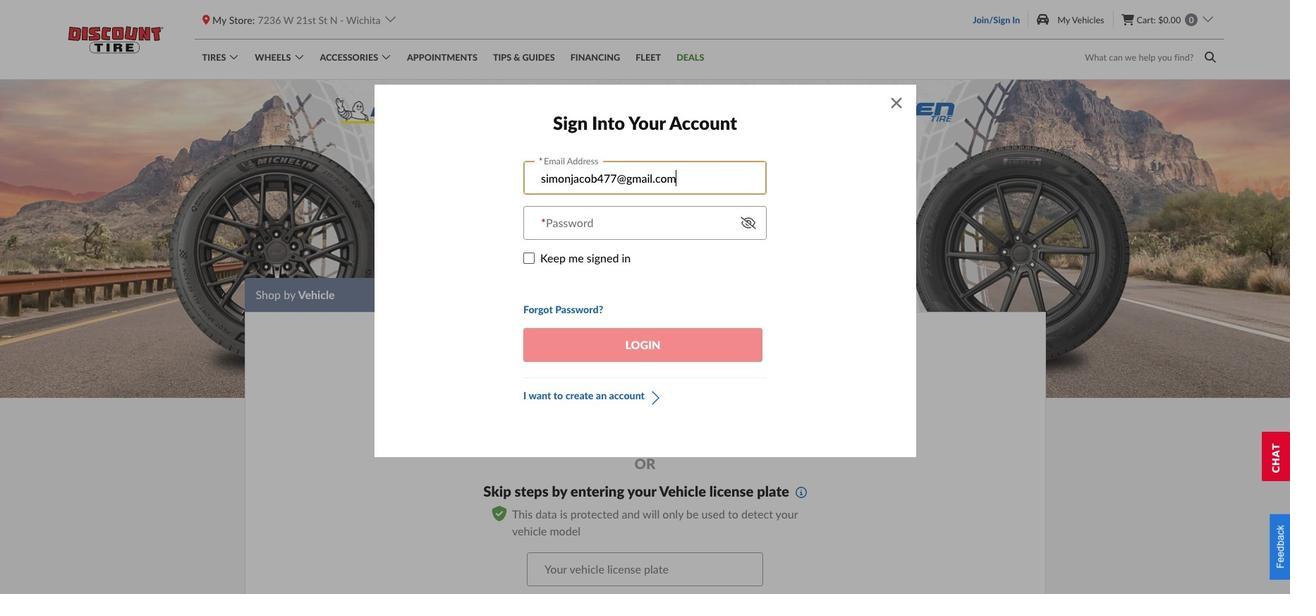 Task type: locate. For each thing, give the bounding box(es) containing it.
None text field
[[524, 162, 766, 194], [528, 553, 763, 586], [524, 162, 766, 194], [528, 553, 763, 586]]

angle down image
[[384, 12, 398, 27], [1202, 12, 1215, 27]]

magnifying glass image
[[1205, 52, 1216, 63]]

modal close button image
[[890, 95, 903, 111]]

dialog
[[374, 85, 916, 457]]

1 angle down image from the left
[[384, 12, 398, 27]]

tab list
[[244, 278, 1046, 312]]

None password field
[[524, 207, 766, 239]]

1 horizontal spatial angle down image
[[1202, 12, 1215, 27]]

0 horizontal spatial angle down image
[[384, 12, 398, 27]]



Task type: vqa. For each thing, say whether or not it's contained in the screenshot.
Join/Sign In icon
no



Task type: describe. For each thing, give the bounding box(es) containing it.
eye slash image
[[741, 217, 756, 229]]

2 angle down image from the left
[[1202, 12, 1215, 27]]

angle right image
[[649, 388, 661, 408]]

location dot image
[[202, 14, 210, 24]]

shield check image
[[492, 506, 507, 521]]

has 0 items element
[[1185, 13, 1198, 26]]

check image
[[525, 254, 533, 262]]

my vehicles image
[[1037, 13, 1049, 25]]

cart shopping image
[[1121, 14, 1134, 25]]

tooltip image
[[796, 487, 807, 498]]

discount tire home image
[[67, 24, 164, 55]]



